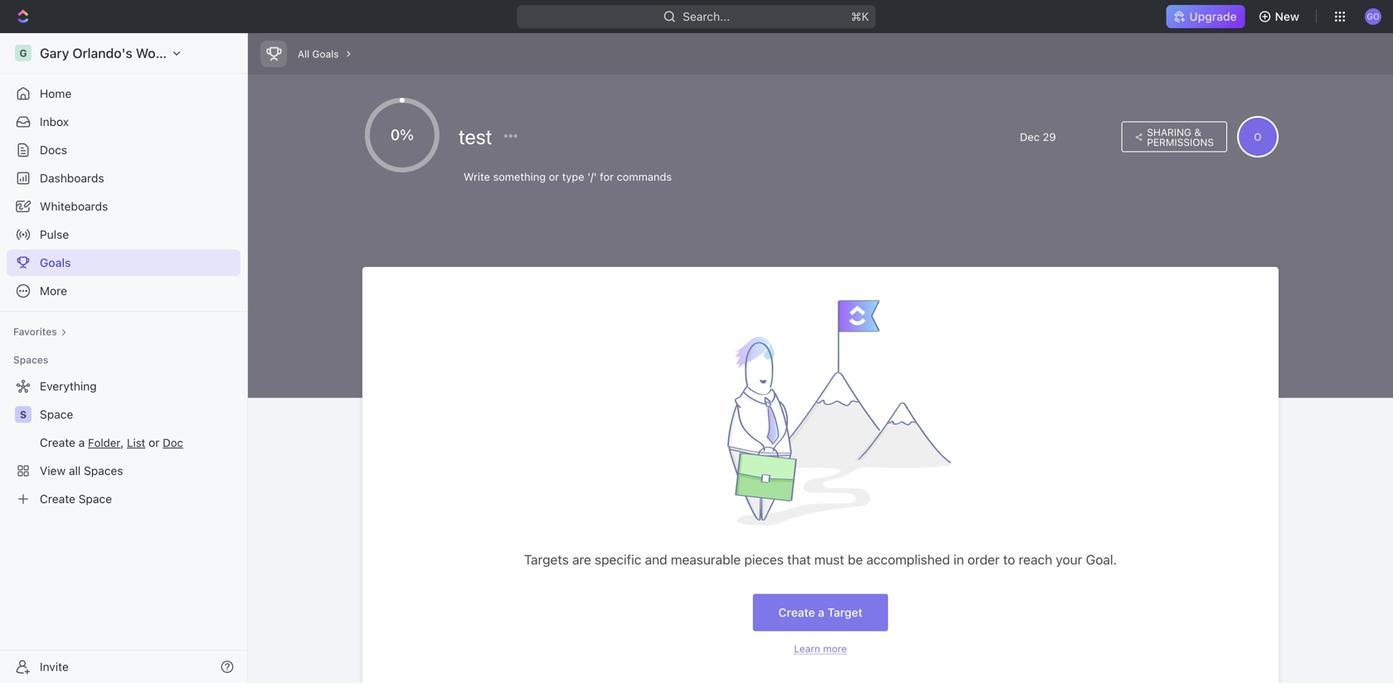Task type: describe. For each thing, give the bounding box(es) containing it.
create space link
[[7, 486, 237, 513]]

goals
[[40, 256, 71, 270]]

0 horizontal spatial space
[[40, 408, 73, 421]]

dashboards
[[40, 171, 104, 185]]

whiteboards link
[[7, 193, 241, 220]]

doc
[[163, 436, 183, 450]]

reach
[[1019, 552, 1053, 568]]

pieces
[[745, 552, 784, 568]]

all goals
[[298, 48, 339, 60]]

everything
[[40, 379, 97, 393]]

view
[[40, 464, 66, 478]]

sharing & permissions
[[1147, 126, 1214, 148]]

folder
[[88, 436, 121, 450]]

create a target
[[779, 606, 863, 620]]

are
[[572, 552, 591, 568]]

folder button
[[88, 436, 121, 450]]

gary
[[40, 45, 69, 61]]

,
[[121, 436, 124, 450]]

space, , element
[[15, 406, 32, 423]]

orlando's
[[72, 45, 132, 61]]

accomplished
[[867, 552, 950, 568]]

targets are specific and measurable pieces that must be accomplished in order to reach your goal.
[[524, 552, 1117, 568]]

view all spaces link
[[7, 458, 237, 484]]

specific
[[595, 552, 642, 568]]

pulse link
[[7, 221, 241, 248]]

whiteboards
[[40, 199, 108, 213]]

g
[[19, 47, 27, 59]]

test
[[459, 124, 497, 149]]

all
[[69, 464, 81, 478]]

new button
[[1252, 3, 1310, 30]]

create a folder , list or doc
[[40, 436, 183, 450]]

learn
[[794, 643, 821, 655]]

o
[[1254, 131, 1262, 143]]

be
[[848, 552, 863, 568]]

sidebar navigation
[[0, 33, 251, 684]]

favorites
[[13, 326, 57, 338]]

measurable
[[671, 552, 741, 568]]

&
[[1195, 126, 1202, 138]]

search...
[[683, 10, 730, 23]]

permissions
[[1147, 136, 1214, 148]]

view all spaces
[[40, 464, 123, 478]]

order
[[968, 552, 1000, 568]]

goals link
[[7, 250, 241, 276]]

must
[[815, 552, 845, 568]]



Task type: vqa. For each thing, say whether or not it's contained in the screenshot.
Doc
yes



Task type: locate. For each thing, give the bounding box(es) containing it.
workspace
[[136, 45, 205, 61]]

home link
[[7, 80, 241, 107]]

inbox
[[40, 115, 69, 129]]

tree inside sidebar navigation
[[7, 373, 241, 513]]

0 horizontal spatial spaces
[[13, 354, 48, 366]]

go
[[1367, 11, 1380, 21]]

upgrade link
[[1167, 5, 1246, 28]]

docs
[[40, 143, 67, 157]]

pulse
[[40, 228, 69, 241]]

invite
[[40, 660, 69, 674]]

space down view all spaces at the bottom left of page
[[79, 492, 112, 506]]

⌘k
[[852, 10, 870, 23]]

docs link
[[7, 137, 241, 163]]

spaces inside "tree"
[[84, 464, 123, 478]]

targets
[[524, 552, 569, 568]]

create space
[[40, 492, 112, 506]]

go button
[[1360, 3, 1387, 30]]

tree
[[7, 373, 241, 513]]

list
[[127, 436, 145, 450]]

to
[[1004, 552, 1016, 568]]

create left a
[[40, 436, 75, 450]]

0 vertical spatial create
[[40, 436, 75, 450]]

1 vertical spatial create
[[40, 492, 75, 506]]

new
[[1275, 10, 1300, 23]]

spaces
[[13, 354, 48, 366], [84, 464, 123, 478]]

gary orlando's workspace, , element
[[15, 45, 32, 61]]

1 vertical spatial spaces
[[84, 464, 123, 478]]

home
[[40, 87, 72, 100]]

your
[[1056, 552, 1083, 568]]

create
[[40, 436, 75, 450], [40, 492, 75, 506]]

and
[[645, 552, 668, 568]]

or
[[149, 436, 160, 450]]

0 vertical spatial space
[[40, 408, 73, 421]]

goal.
[[1086, 552, 1117, 568]]

learn more
[[794, 643, 847, 655]]

create down view
[[40, 492, 75, 506]]

dec
[[1020, 131, 1040, 143]]

learn more link
[[794, 643, 847, 655]]

0 vertical spatial spaces
[[13, 354, 48, 366]]

dashboards link
[[7, 165, 241, 192]]

inbox link
[[7, 109, 241, 135]]

s
[[20, 409, 27, 421]]

dec 29 button
[[1020, 131, 1113, 143]]

1 horizontal spatial spaces
[[84, 464, 123, 478]]

create for create space
[[40, 492, 75, 506]]

doc button
[[163, 436, 183, 450]]

space down 'everything'
[[40, 408, 73, 421]]

space
[[40, 408, 73, 421], [79, 492, 112, 506]]

gary orlando's workspace
[[40, 45, 205, 61]]

1 create from the top
[[40, 436, 75, 450]]

create for create a folder , list or doc
[[40, 436, 75, 450]]

dec 29
[[1020, 131, 1056, 143]]

everything link
[[7, 373, 237, 400]]

that
[[787, 552, 811, 568]]

2 create from the top
[[40, 492, 75, 506]]

sharing
[[1147, 126, 1192, 138]]

1 horizontal spatial space
[[79, 492, 112, 506]]

more button
[[7, 278, 241, 304]]

favorites button
[[7, 322, 74, 342]]

in
[[954, 552, 964, 568]]

more
[[40, 284, 67, 298]]

a
[[79, 436, 85, 450]]

spaces down folder button
[[84, 464, 123, 478]]

o button
[[1238, 116, 1279, 158]]

1 vertical spatial space
[[79, 492, 112, 506]]

tree containing everything
[[7, 373, 241, 513]]

upgrade
[[1190, 10, 1237, 23]]

space link
[[40, 401, 237, 428]]

list button
[[127, 436, 145, 450]]

spaces down favorites
[[13, 354, 48, 366]]

29
[[1043, 131, 1056, 143]]

all goals link
[[294, 43, 343, 65]]

more
[[823, 643, 847, 655]]



